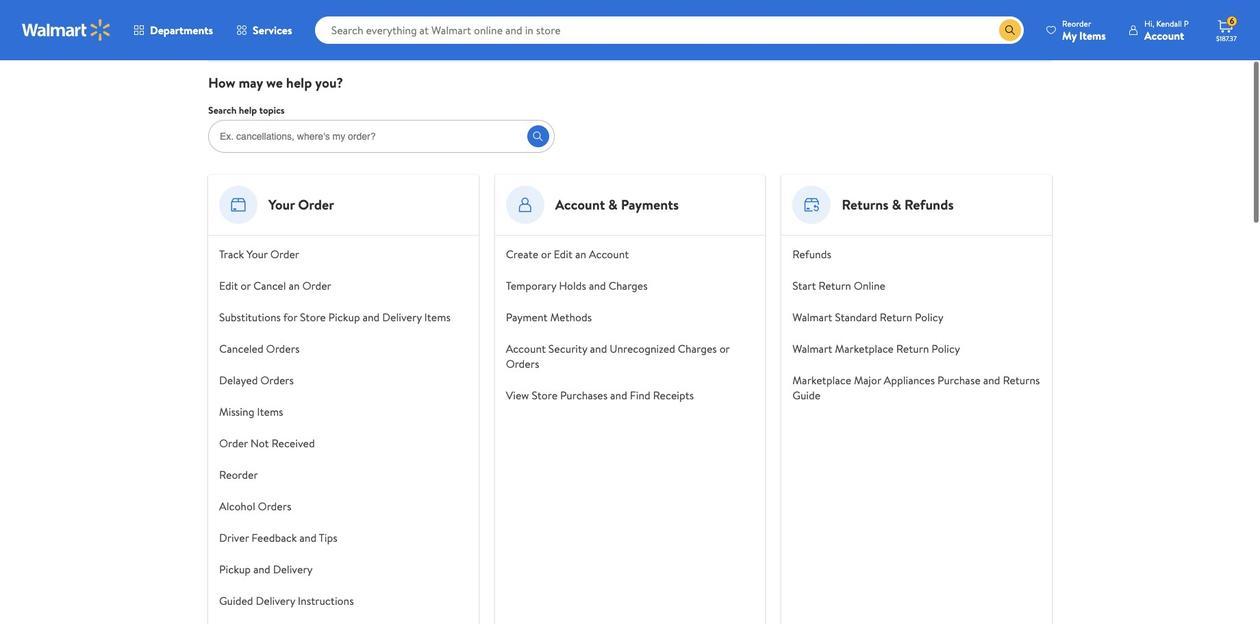 Task type: vqa. For each thing, say whether or not it's contained in the screenshot.
'infection' to the left
no



Task type: locate. For each thing, give the bounding box(es) containing it.
orders up the feedback
[[258, 499, 291, 514]]

0 vertical spatial an
[[575, 247, 587, 262]]

0 vertical spatial track
[[547, 15, 569, 29]]

driver
[[219, 530, 249, 545]]

order for track my order
[[586, 15, 609, 29]]

pickup down driver
[[219, 562, 251, 577]]

marketplace
[[835, 341, 894, 356], [793, 373, 852, 388]]

0 vertical spatial delivery
[[382, 310, 422, 325]]

departments
[[150, 23, 213, 38]]

1 horizontal spatial pickup
[[329, 310, 360, 325]]

0 horizontal spatial charges
[[609, 278, 648, 293]]

2 vertical spatial edit
[[219, 278, 238, 293]]

2 vertical spatial items
[[257, 404, 283, 419]]

charges right holds
[[609, 278, 648, 293]]

return
[[819, 278, 852, 293], [880, 310, 913, 325], [897, 341, 929, 356]]

0 horizontal spatial your
[[247, 247, 268, 262]]

1 horizontal spatial returns
[[1003, 373, 1040, 388]]

an for account
[[575, 247, 587, 262]]

1 & from the left
[[609, 195, 618, 214]]

walmart image
[[22, 19, 111, 41]]

orders up view at left
[[506, 356, 539, 371]]

0 vertical spatial pickup
[[329, 310, 360, 325]]

missing
[[667, 27, 698, 41]]

guide
[[793, 388, 821, 403]]

items
[[1080, 28, 1106, 43], [424, 310, 451, 325], [257, 404, 283, 419]]

1 horizontal spatial items
[[424, 310, 451, 325]]

kendall
[[1157, 17, 1183, 29]]

an for order
[[289, 278, 300, 293]]

your up cancel
[[247, 247, 268, 262]]

1 vertical spatial policy
[[932, 341, 961, 356]]

3 my from the left
[[798, 15, 810, 29]]

1 vertical spatial marketplace
[[793, 373, 852, 388]]

track for track your order
[[219, 247, 244, 262]]

1 my from the left
[[464, 15, 476, 29]]

return right start
[[819, 278, 852, 293]]

pickup
[[329, 310, 360, 325], [219, 562, 251, 577]]

policy
[[915, 310, 944, 325], [932, 341, 961, 356]]

1 order from the left
[[478, 15, 501, 29]]

2 walmart from the top
[[793, 341, 833, 356]]

edit for edit or cancel an order
[[219, 278, 238, 293]]

1 vertical spatial edit
[[554, 247, 573, 262]]

an up "temporary holds and charges"
[[575, 247, 587, 262]]

3 order from the left
[[675, 15, 697, 29]]

0 vertical spatial items
[[1080, 28, 1106, 43]]

1 horizontal spatial an
[[575, 247, 587, 262]]

alcohol orders
[[219, 499, 291, 514]]

1 vertical spatial help
[[239, 103, 257, 117]]

2 & from the left
[[892, 195, 902, 214]]

services button
[[225, 14, 304, 47]]

1 horizontal spatial your
[[269, 195, 295, 214]]

return up walmart marketplace return policy link
[[880, 310, 913, 325]]

edit
[[445, 15, 461, 29], [554, 247, 573, 262], [219, 278, 238, 293]]

0 vertical spatial policy
[[915, 310, 944, 325]]

not
[[251, 436, 269, 451]]

0 horizontal spatial or
[[241, 278, 251, 293]]

create or edit an account link
[[506, 247, 629, 262]]

Search search field
[[315, 16, 1024, 44]]

0 horizontal spatial order
[[478, 15, 501, 29]]

help left topics
[[239, 103, 257, 117]]

None search field
[[208, 73, 555, 153]]

0 vertical spatial store
[[300, 310, 326, 325]]

refunds link
[[793, 247, 832, 262]]

& for returns
[[892, 195, 902, 214]]

hi, kendall p account
[[1145, 17, 1189, 43]]

1 horizontal spatial &
[[892, 195, 902, 214]]

0 vertical spatial your
[[269, 195, 295, 214]]

1 vertical spatial returns
[[1003, 373, 1040, 388]]

0 vertical spatial help
[[286, 73, 312, 92]]

standard
[[835, 310, 877, 325]]

is
[[700, 15, 706, 29]]

pickup and delivery
[[219, 562, 313, 577]]

walmart up guide
[[793, 341, 833, 356]]

pin
[[799, 27, 812, 41]]

account security and unrecognized charges or orders link
[[506, 341, 730, 371]]

1 vertical spatial pickup
[[219, 562, 251, 577]]

reorder inside 'reorder my items'
[[1063, 17, 1092, 29]]

help right we
[[286, 73, 312, 92]]

$187.37
[[1217, 34, 1237, 43]]

1 horizontal spatial refunds
[[905, 195, 954, 214]]

walmart
[[793, 310, 833, 325], [793, 341, 833, 356]]

or
[[541, 247, 551, 262], [241, 278, 251, 293], [720, 341, 730, 356]]

1 horizontal spatial store
[[532, 388, 558, 403]]

1 horizontal spatial or
[[541, 247, 551, 262]]

my inside update my location pin
[[798, 15, 810, 29]]

policy up purchase
[[932, 341, 961, 356]]

store right 'for' on the left of the page
[[300, 310, 326, 325]]

1 vertical spatial track
[[219, 247, 244, 262]]

1 horizontal spatial my
[[1063, 28, 1077, 43]]

marketplace left major
[[793, 373, 852, 388]]

store right view at left
[[532, 388, 558, 403]]

my
[[464, 15, 476, 29], [571, 15, 583, 29], [798, 15, 810, 29]]

edit or cancel an order
[[219, 278, 331, 293]]

0 vertical spatial reorder
[[1063, 17, 1092, 29]]

receipts
[[653, 388, 694, 403]]

delivery
[[382, 310, 422, 325], [273, 562, 313, 577], [256, 593, 295, 608]]

1 vertical spatial delivery
[[273, 562, 313, 577]]

alcohol
[[219, 499, 255, 514]]

missing
[[219, 404, 254, 419]]

substitutions for store pickup and delivery items link
[[219, 310, 451, 325]]

policy for walmart standard return policy
[[915, 310, 944, 325]]

account left $187.37
[[1145, 28, 1185, 43]]

0 vertical spatial marketplace
[[835, 341, 894, 356]]

account security and unrecognized charges or orders
[[506, 341, 730, 371]]

walmart down start
[[793, 310, 833, 325]]

2 horizontal spatial items
[[1080, 28, 1106, 43]]

0 horizontal spatial returns
[[842, 195, 889, 214]]

return up appliances
[[897, 341, 929, 356]]

order
[[478, 15, 501, 29], [586, 15, 609, 29], [675, 15, 697, 29]]

1 vertical spatial charges
[[678, 341, 717, 356]]

0 horizontal spatial reorder
[[219, 467, 258, 482]]

0 horizontal spatial my
[[464, 15, 476, 29]]

an right cancel
[[289, 278, 300, 293]]

return for standard
[[880, 310, 913, 325]]

temporary holds and charges link
[[506, 278, 648, 293]]

1 horizontal spatial my
[[571, 15, 583, 29]]

0 horizontal spatial edit
[[219, 278, 238, 293]]

security
[[549, 341, 588, 356]]

Walmart Site-Wide search field
[[315, 16, 1024, 44]]

walmart marketplace return policy
[[793, 341, 961, 356]]

reorder up alcohol
[[219, 467, 258, 482]]

hi,
[[1145, 17, 1155, 29]]

you?
[[315, 73, 343, 92]]

track
[[547, 15, 569, 29], [219, 247, 244, 262]]

2 horizontal spatial order
[[675, 15, 697, 29]]

1 vertical spatial reorder
[[219, 467, 258, 482]]

orders down 'for' on the left of the page
[[266, 341, 300, 356]]

help
[[286, 73, 312, 92], [239, 103, 257, 117]]

1 horizontal spatial edit
[[445, 15, 461, 29]]

policy up walmart marketplace return policy
[[915, 310, 944, 325]]

marketplace inside "marketplace major appliances purchase and returns guide"
[[793, 373, 852, 388]]

1 horizontal spatial track
[[547, 15, 569, 29]]

search icon image
[[1005, 25, 1016, 36]]

holds
[[559, 278, 587, 293]]

marketplace up major
[[835, 341, 894, 356]]

1 vertical spatial store
[[532, 388, 558, 403]]

0 vertical spatial edit
[[445, 15, 461, 29]]

0 horizontal spatial refunds
[[793, 247, 832, 262]]

feedback
[[252, 530, 297, 545]]

orders inside account security and unrecognized charges or orders
[[506, 356, 539, 371]]

2 horizontal spatial my
[[798, 15, 810, 29]]

0 vertical spatial or
[[541, 247, 551, 262]]

0 vertical spatial walmart
[[793, 310, 833, 325]]

edit or cancel an order link
[[219, 278, 331, 293]]

canceled orders link
[[219, 341, 300, 356]]

1 vertical spatial return
[[880, 310, 913, 325]]

charges inside account security and unrecognized charges or orders
[[678, 341, 717, 356]]

0 horizontal spatial pickup
[[219, 562, 251, 577]]

none search field containing how may we help you?
[[208, 73, 555, 153]]

1 horizontal spatial charges
[[678, 341, 717, 356]]

missing items
[[219, 404, 283, 419]]

0 horizontal spatial an
[[289, 278, 300, 293]]

or for edit
[[541, 247, 551, 262]]

0 vertical spatial charges
[[609, 278, 648, 293]]

track for track my order
[[547, 15, 569, 29]]

guided delivery instructions link
[[219, 593, 354, 608]]

search help topics
[[208, 103, 285, 117]]

items inside 'reorder my items'
[[1080, 28, 1106, 43]]

0 horizontal spatial my
[[660, 15, 672, 29]]

account down payment
[[506, 341, 546, 356]]

an
[[575, 247, 587, 262], [289, 278, 300, 293]]

orders
[[266, 341, 300, 356], [506, 356, 539, 371], [261, 373, 294, 388], [258, 499, 291, 514]]

2 my from the left
[[571, 15, 583, 29]]

payment
[[506, 310, 548, 325]]

1 horizontal spatial help
[[286, 73, 312, 92]]

account
[[1145, 28, 1185, 43], [555, 195, 605, 214], [589, 247, 629, 262], [506, 341, 546, 356]]

orders down canceled orders
[[261, 373, 294, 388]]

1 vertical spatial an
[[289, 278, 300, 293]]

1 walmart from the top
[[793, 310, 833, 325]]

pickup and delivery link
[[219, 562, 313, 577]]

2 horizontal spatial or
[[720, 341, 730, 356]]

start return online
[[793, 278, 886, 293]]

walmart for walmart standard return policy
[[793, 310, 833, 325]]

charges up receipts
[[678, 341, 717, 356]]

pickup right 'for' on the left of the page
[[329, 310, 360, 325]]

1 vertical spatial walmart
[[793, 341, 833, 356]]

account & payments
[[555, 195, 679, 214]]

track my order link
[[542, 0, 614, 43]]

reorder right search icon
[[1063, 17, 1092, 29]]

your
[[269, 195, 295, 214], [247, 247, 268, 262]]

store
[[300, 310, 326, 325], [532, 388, 558, 403]]

walmart marketplace return policy link
[[793, 341, 961, 356]]

update my location pin link
[[752, 0, 824, 43]]

track your order
[[219, 247, 299, 262]]

purchases
[[560, 388, 608, 403]]

your up "track your order"
[[269, 195, 295, 214]]

my
[[660, 15, 672, 29], [1063, 28, 1077, 43]]

2 vertical spatial or
[[720, 341, 730, 356]]

2 vertical spatial return
[[897, 341, 929, 356]]

0 horizontal spatial &
[[609, 195, 618, 214]]

&
[[609, 195, 618, 214], [892, 195, 902, 214]]

6
[[1230, 15, 1235, 27]]

account inside account security and unrecognized charges or orders
[[506, 341, 546, 356]]

1 horizontal spatial reorder
[[1063, 17, 1092, 29]]

2 order from the left
[[586, 15, 609, 29]]

reorder
[[1063, 17, 1092, 29], [219, 467, 258, 482]]

refunds
[[905, 195, 954, 214], [793, 247, 832, 262]]

search image
[[533, 131, 544, 142]]

1 horizontal spatial order
[[586, 15, 609, 29]]

1 vertical spatial or
[[241, 278, 251, 293]]

how
[[208, 73, 235, 92]]

returns
[[842, 195, 889, 214], [1003, 373, 1040, 388]]

reorder link
[[219, 467, 258, 482]]

0 horizontal spatial track
[[219, 247, 244, 262]]

marketplace major appliances purchase and returns guide link
[[793, 373, 1040, 403]]



Task type: describe. For each thing, give the bounding box(es) containing it.
guided delivery instructions
[[219, 593, 354, 608]]

order not received
[[219, 436, 315, 451]]

create or edit an account
[[506, 247, 629, 262]]

2 horizontal spatial edit
[[554, 247, 573, 262]]

account up "temporary holds and charges"
[[589, 247, 629, 262]]

payment methods link
[[506, 310, 592, 325]]

create
[[506, 247, 539, 262]]

Ex. cancellations, where's my order? search field
[[208, 120, 555, 153]]

edit my order
[[445, 15, 501, 29]]

0 vertical spatial refunds
[[905, 195, 954, 214]]

1 vertical spatial your
[[247, 247, 268, 262]]

unrecognized
[[610, 341, 675, 356]]

or inside account security and unrecognized charges or orders
[[720, 341, 730, 356]]

returns & refunds
[[842, 195, 954, 214]]

canceled
[[219, 341, 264, 356]]

and inside "marketplace major appliances purchase and returns guide"
[[984, 373, 1001, 388]]

my for edit
[[464, 15, 476, 29]]

start return online link
[[793, 278, 886, 293]]

search
[[208, 103, 237, 117]]

payments
[[621, 195, 679, 214]]

0 horizontal spatial items
[[257, 404, 283, 419]]

1 vertical spatial refunds
[[793, 247, 832, 262]]

0 vertical spatial return
[[819, 278, 852, 293]]

walmart standard return policy
[[793, 310, 944, 325]]

guided
[[219, 593, 253, 608]]

departments button
[[122, 14, 225, 47]]

appliances
[[884, 373, 935, 388]]

tips
[[319, 530, 338, 545]]

delayed orders
[[219, 373, 294, 388]]

my inside 'reorder my items'
[[1063, 28, 1077, 43]]

returns inside "marketplace major appliances purchase and returns guide"
[[1003, 373, 1040, 388]]

instructions
[[298, 593, 354, 608]]

may
[[239, 73, 263, 92]]

my for track
[[571, 15, 583, 29]]

& for account
[[609, 195, 618, 214]]

how may we help you?
[[208, 73, 343, 92]]

topics
[[259, 103, 285, 117]]

track your order link
[[219, 247, 299, 262]]

orders for delayed orders
[[261, 373, 294, 388]]

walmart standard return policy link
[[793, 310, 944, 325]]

my order is missing
[[660, 15, 706, 41]]

1 vertical spatial items
[[424, 310, 451, 325]]

substitutions for store pickup and delivery items
[[219, 310, 451, 325]]

edit my order link
[[437, 0, 509, 43]]

reorder for reorder my items
[[1063, 17, 1092, 29]]

order inside my order is missing
[[675, 15, 697, 29]]

my for update
[[798, 15, 810, 29]]

update
[[765, 15, 795, 29]]

received
[[272, 436, 315, 451]]

temporary
[[506, 278, 557, 293]]

delayed
[[219, 373, 258, 388]]

order not received link
[[219, 436, 315, 451]]

start
[[793, 278, 816, 293]]

services
[[253, 23, 292, 38]]

driver feedback and tips link
[[219, 530, 338, 545]]

return for marketplace
[[897, 341, 929, 356]]

0 horizontal spatial help
[[239, 103, 257, 117]]

or for cancel
[[241, 278, 251, 293]]

substitutions
[[219, 310, 281, 325]]

your order
[[269, 195, 334, 214]]

location
[[763, 27, 797, 41]]

missing items link
[[219, 404, 283, 419]]

orders for alcohol orders
[[258, 499, 291, 514]]

my order is missing link
[[647, 0, 719, 43]]

0 horizontal spatial store
[[300, 310, 326, 325]]

orders for canceled orders
[[266, 341, 300, 356]]

view store purchases and find receipts
[[506, 388, 694, 403]]

major
[[854, 373, 882, 388]]

delayed orders link
[[219, 373, 294, 388]]

my inside my order is missing
[[660, 15, 672, 29]]

methods
[[550, 310, 592, 325]]

and inside account security and unrecognized charges or orders
[[590, 341, 607, 356]]

view store purchases and find receipts link
[[506, 388, 694, 403]]

online
[[854, 278, 886, 293]]

find
[[630, 388, 651, 403]]

alcohol orders link
[[219, 499, 291, 514]]

2 vertical spatial delivery
[[256, 593, 295, 608]]

0 vertical spatial returns
[[842, 195, 889, 214]]

purchase
[[938, 373, 981, 388]]

cancel
[[253, 278, 286, 293]]

reorder for reorder
[[219, 467, 258, 482]]

order for edit my order
[[478, 15, 501, 29]]

walmart for walmart marketplace return policy
[[793, 341, 833, 356]]

canceled orders
[[219, 341, 300, 356]]

edit for edit my order
[[445, 15, 461, 29]]

account up create or edit an account
[[555, 195, 605, 214]]

6 $187.37
[[1217, 15, 1237, 43]]

for
[[283, 310, 297, 325]]

account inside hi, kendall p account
[[1145, 28, 1185, 43]]

track my order
[[547, 15, 609, 29]]

temporary holds and charges
[[506, 278, 648, 293]]

payment methods
[[506, 310, 592, 325]]

p
[[1184, 17, 1189, 29]]

view
[[506, 388, 529, 403]]

update my location pin
[[763, 15, 812, 41]]

we
[[266, 73, 283, 92]]

marketplace major appliances purchase and returns guide
[[793, 373, 1040, 403]]

policy for walmart marketplace return policy
[[932, 341, 961, 356]]



